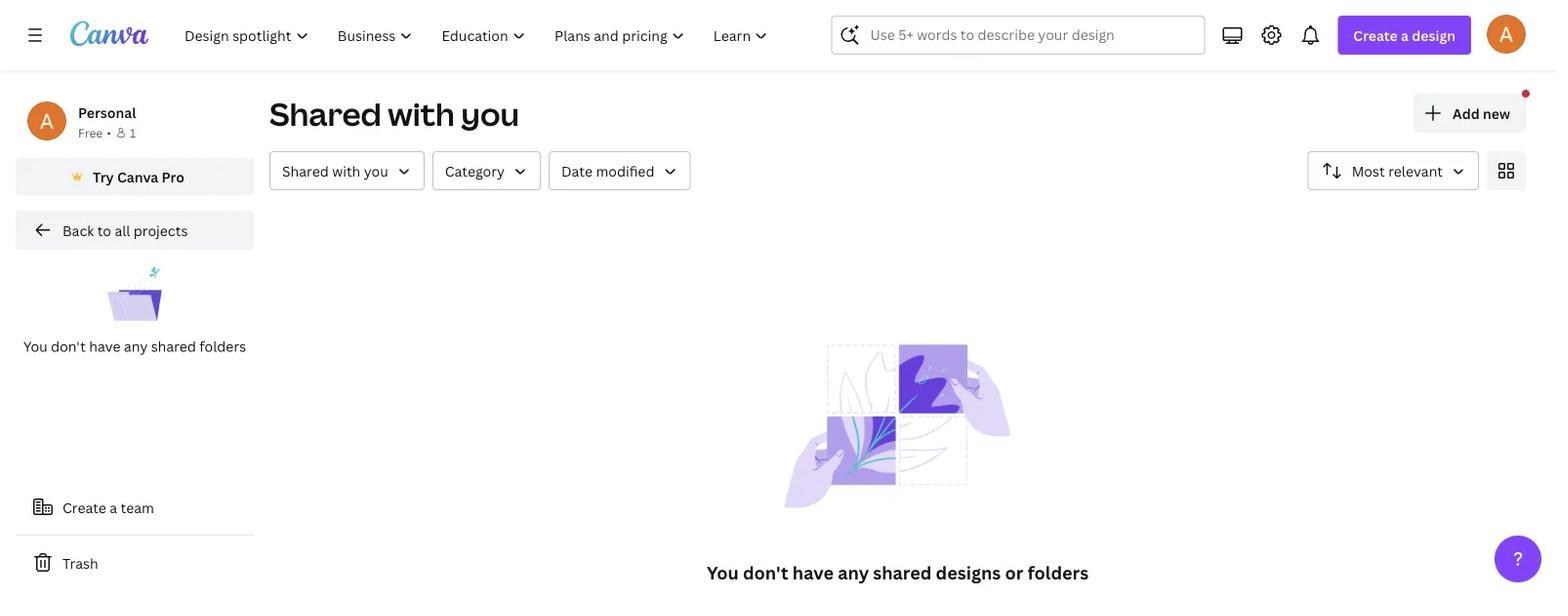 Task type: vqa. For each thing, say whether or not it's contained in the screenshot.
Date modified
yes



Task type: locate. For each thing, give the bounding box(es) containing it.
you for you don't have any shared designs or folders
[[707, 561, 739, 585]]

0 vertical spatial a
[[1401, 26, 1409, 44]]

shared with you
[[269, 93, 519, 135], [282, 162, 388, 180]]

have
[[89, 337, 121, 356], [793, 561, 834, 585]]

you don't have any shared designs or folders
[[707, 561, 1089, 585]]

0 horizontal spatial a
[[110, 498, 117, 517]]

date modified
[[561, 162, 655, 180]]

folders
[[199, 337, 246, 356], [1028, 561, 1089, 585]]

don't
[[51, 337, 86, 356], [743, 561, 789, 585]]

you
[[461, 93, 519, 135], [364, 162, 388, 180]]

1 vertical spatial shared with you
[[282, 162, 388, 180]]

create a design button
[[1338, 16, 1471, 55]]

0 vertical spatial you
[[23, 337, 48, 356]]

1 horizontal spatial have
[[793, 561, 834, 585]]

1 vertical spatial create
[[62, 498, 106, 517]]

0 horizontal spatial have
[[89, 337, 121, 356]]

1 horizontal spatial a
[[1401, 26, 1409, 44]]

0 vertical spatial shared
[[151, 337, 196, 356]]

shared
[[269, 93, 382, 135], [282, 162, 329, 180]]

with
[[388, 93, 455, 135], [332, 162, 361, 180]]

1 vertical spatial have
[[793, 561, 834, 585]]

create
[[1354, 26, 1398, 44], [62, 498, 106, 517]]

1 vertical spatial with
[[332, 162, 361, 180]]

free
[[78, 124, 103, 141]]

back to all projects
[[62, 221, 188, 240]]

1 horizontal spatial any
[[838, 561, 869, 585]]

1 horizontal spatial don't
[[743, 561, 789, 585]]

0 vertical spatial have
[[89, 337, 121, 356]]

1
[[130, 124, 136, 141]]

create inside dropdown button
[[1354, 26, 1398, 44]]

0 horizontal spatial folders
[[199, 337, 246, 356]]

0 vertical spatial shared with you
[[269, 93, 519, 135]]

apple lee image
[[1487, 14, 1526, 53]]

1 horizontal spatial shared
[[873, 561, 932, 585]]

0 vertical spatial any
[[124, 337, 148, 356]]

0 horizontal spatial with
[[332, 162, 361, 180]]

0 vertical spatial with
[[388, 93, 455, 135]]

add new button
[[1414, 94, 1526, 133]]

1 horizontal spatial you
[[707, 561, 739, 585]]

projects
[[134, 221, 188, 240]]

1 vertical spatial shared
[[873, 561, 932, 585]]

1 vertical spatial you
[[364, 162, 388, 180]]

1 vertical spatial a
[[110, 498, 117, 517]]

back
[[62, 221, 94, 240]]

1 vertical spatial you
[[707, 561, 739, 585]]

create a team
[[62, 498, 154, 517]]

shared for designs
[[873, 561, 932, 585]]

0 vertical spatial don't
[[51, 337, 86, 356]]

any for designs
[[838, 561, 869, 585]]

0 vertical spatial you
[[461, 93, 519, 135]]

create left design
[[1354, 26, 1398, 44]]

you don't have any shared folders
[[23, 337, 246, 356]]

create left team
[[62, 498, 106, 517]]

modified
[[596, 162, 655, 180]]

a inside 'button'
[[110, 498, 117, 517]]

design
[[1412, 26, 1456, 44]]

Owner button
[[269, 151, 425, 190]]

1 vertical spatial shared
[[282, 162, 329, 180]]

0 horizontal spatial you
[[364, 162, 388, 180]]

any
[[124, 337, 148, 356], [838, 561, 869, 585]]

a left team
[[110, 498, 117, 517]]

date
[[561, 162, 593, 180]]

try
[[93, 167, 114, 186]]

team
[[121, 498, 154, 517]]

a inside dropdown button
[[1401, 26, 1409, 44]]

1 vertical spatial any
[[838, 561, 869, 585]]

shared
[[151, 337, 196, 356], [873, 561, 932, 585]]

0 vertical spatial folders
[[199, 337, 246, 356]]

a
[[1401, 26, 1409, 44], [110, 498, 117, 517]]

you
[[23, 337, 48, 356], [707, 561, 739, 585]]

•
[[107, 124, 111, 141]]

shared with you inside owner "button"
[[282, 162, 388, 180]]

create a team button
[[16, 488, 254, 527]]

0 horizontal spatial create
[[62, 498, 106, 517]]

0 vertical spatial create
[[1354, 26, 1398, 44]]

pro
[[162, 167, 184, 186]]

0 horizontal spatial shared
[[151, 337, 196, 356]]

shared for folders
[[151, 337, 196, 356]]

0 horizontal spatial don't
[[51, 337, 86, 356]]

0 horizontal spatial you
[[23, 337, 48, 356]]

create inside 'button'
[[62, 498, 106, 517]]

1 horizontal spatial create
[[1354, 26, 1398, 44]]

trash
[[62, 554, 98, 573]]

a left design
[[1401, 26, 1409, 44]]

try canva pro
[[93, 167, 184, 186]]

try canva pro button
[[16, 158, 254, 195]]

0 horizontal spatial any
[[124, 337, 148, 356]]

1 vertical spatial don't
[[743, 561, 789, 585]]

create for create a design
[[1354, 26, 1398, 44]]

to
[[97, 221, 111, 240]]

1 horizontal spatial folders
[[1028, 561, 1089, 585]]

a for team
[[110, 498, 117, 517]]

None search field
[[831, 16, 1205, 55]]

or
[[1005, 561, 1024, 585]]



Task type: describe. For each thing, give the bounding box(es) containing it.
have for you don't have any shared folders
[[89, 337, 121, 356]]

all
[[115, 221, 130, 240]]

you inside owner "button"
[[364, 162, 388, 180]]

free •
[[78, 124, 111, 141]]

personal
[[78, 103, 136, 122]]

Sort by button
[[1308, 151, 1479, 190]]

top level navigation element
[[172, 16, 784, 55]]

relevant
[[1389, 162, 1443, 180]]

with inside owner "button"
[[332, 162, 361, 180]]

trash link
[[16, 544, 254, 583]]

back to all projects link
[[16, 211, 254, 250]]

create a design
[[1354, 26, 1456, 44]]

you for you don't have any shared folders
[[23, 337, 48, 356]]

1 vertical spatial folders
[[1028, 561, 1089, 585]]

Date modified button
[[549, 151, 691, 190]]

create for create a team
[[62, 498, 106, 517]]

don't for you don't have any shared folders
[[51, 337, 86, 356]]

1 horizontal spatial you
[[461, 93, 519, 135]]

canva
[[117, 167, 158, 186]]

don't for you don't have any shared designs or folders
[[743, 561, 789, 585]]

new
[[1483, 104, 1511, 123]]

most
[[1352, 162, 1385, 180]]

add
[[1453, 104, 1480, 123]]

category
[[445, 162, 505, 180]]

any for folders
[[124, 337, 148, 356]]

have for you don't have any shared designs or folders
[[793, 561, 834, 585]]

Category button
[[432, 151, 541, 190]]

1 horizontal spatial with
[[388, 93, 455, 135]]

shared inside owner "button"
[[282, 162, 329, 180]]

Search search field
[[870, 17, 1166, 54]]

0 vertical spatial shared
[[269, 93, 382, 135]]

designs
[[936, 561, 1001, 585]]

add new
[[1453, 104, 1511, 123]]

a for design
[[1401, 26, 1409, 44]]

most relevant
[[1352, 162, 1443, 180]]



